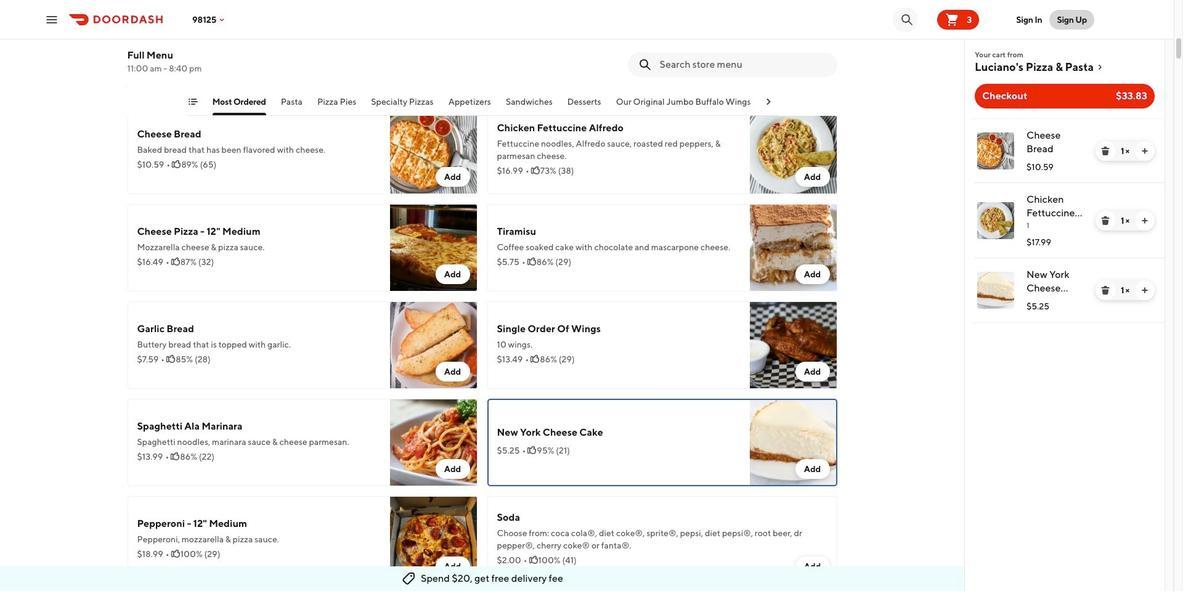 Task type: locate. For each thing, give the bounding box(es) containing it.
0 vertical spatial remove item from cart image
[[1101, 146, 1111, 156]]

tiramisu image
[[750, 204, 837, 292]]

list
[[965, 118, 1165, 323]]

1 vertical spatial remove item from cart image
[[1101, 285, 1111, 295]]

cheese pizza - 12" medium image
[[390, 204, 477, 292]]

cheese bread image
[[390, 107, 477, 194], [978, 133, 1015, 170]]

1 vertical spatial add one to cart image
[[1140, 285, 1150, 295]]

remove item from cart image
[[1101, 146, 1111, 156], [1101, 285, 1111, 295]]

chicken fettuccine alfredo image
[[750, 107, 837, 194], [978, 202, 1015, 239]]

1 horizontal spatial chicken fettuccine alfredo image
[[978, 202, 1015, 239]]

0 horizontal spatial new york cheese cake image
[[750, 399, 837, 486]]

remove item from cart image for add one to cart icon
[[1101, 146, 1111, 156]]

1 remove item from cart image from the top
[[1101, 146, 1111, 156]]

show menu categories image
[[188, 97, 198, 107]]

new york cheese cake image
[[978, 272, 1015, 309], [750, 399, 837, 486]]

0 vertical spatial chicken fettuccine alfredo image
[[750, 107, 837, 194]]

single order of wings image
[[750, 301, 837, 389]]

1 add one to cart image from the top
[[1140, 216, 1150, 226]]

add one to cart image
[[1140, 216, 1150, 226], [1140, 285, 1150, 295]]

2 remove item from cart image from the top
[[1101, 285, 1111, 295]]

add one to cart image
[[1140, 146, 1150, 156]]

0 vertical spatial new york cheese cake image
[[978, 272, 1015, 309]]

2 add one to cart image from the top
[[1140, 285, 1150, 295]]

0 vertical spatial add one to cart image
[[1140, 216, 1150, 226]]

remove item from cart image
[[1101, 216, 1111, 226]]

0 horizontal spatial cheese bread image
[[390, 107, 477, 194]]

garlic bread image
[[390, 301, 477, 389]]



Task type: vqa. For each thing, say whether or not it's contained in the screenshot.
Cheese Bread image
yes



Task type: describe. For each thing, give the bounding box(es) containing it.
open menu image
[[44, 12, 59, 27]]

pepperoni - 12" medium image
[[390, 496, 477, 584]]

spaghetti ala marinara image
[[390, 399, 477, 486]]

Item Search search field
[[660, 58, 828, 72]]

0 horizontal spatial chicken fettuccine alfredo image
[[750, 107, 837, 194]]

1 horizontal spatial cheese bread image
[[978, 133, 1015, 170]]

1 horizontal spatial new york cheese cake image
[[978, 272, 1015, 309]]

scroll menu navigation right image
[[763, 97, 773, 107]]

1 vertical spatial new york cheese cake image
[[750, 399, 837, 486]]

1 vertical spatial chicken fettuccine alfredo image
[[978, 202, 1015, 239]]

remove item from cart image for 2nd add one to cart image
[[1101, 285, 1111, 295]]



